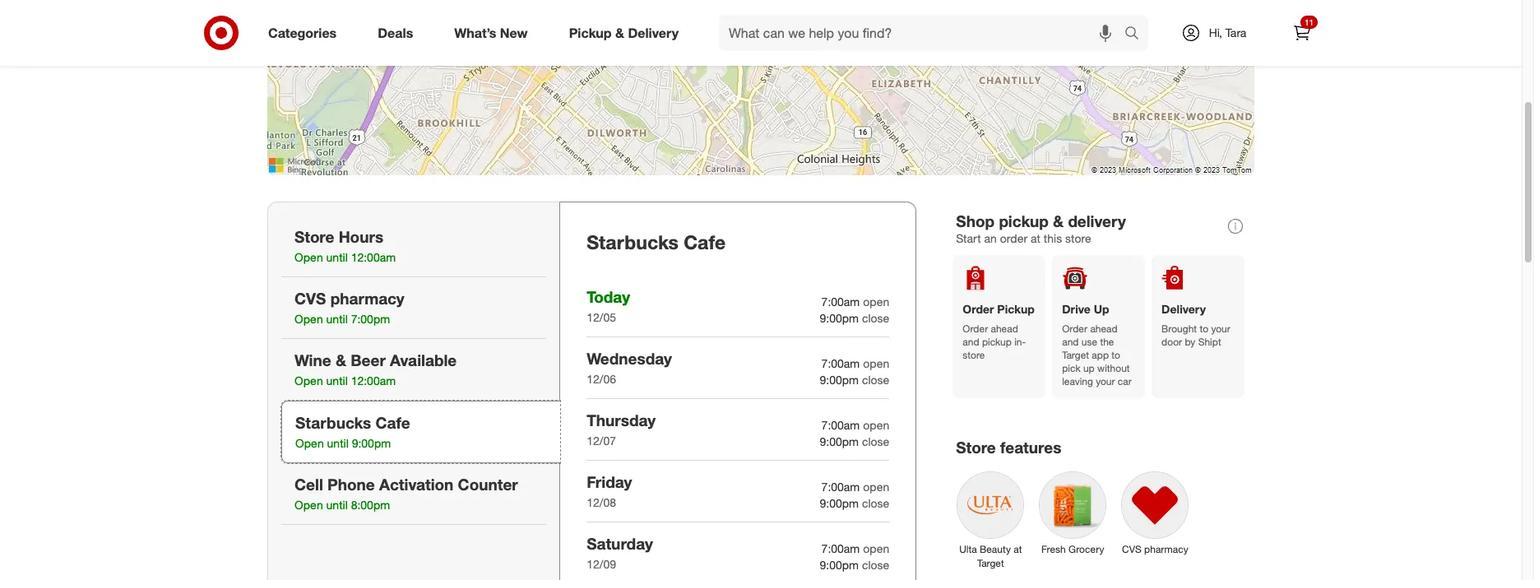 Task type: locate. For each thing, give the bounding box(es) containing it.
target up pick
[[1063, 349, 1090, 361]]

1 horizontal spatial starbucks
[[587, 230, 679, 254]]

&
[[616, 24, 625, 41], [1054, 212, 1064, 230], [336, 351, 346, 370]]

0 vertical spatial pharmacy
[[331, 289, 405, 308]]

charlotte midtown map image
[[267, 0, 1255, 175]]

open up cvs pharmacy open until 7:00pm
[[295, 250, 323, 264]]

order pickup order ahead and pickup in- store
[[963, 302, 1035, 361]]

2 horizontal spatial &
[[1054, 212, 1064, 230]]

open for starbucks cafe
[[295, 436, 324, 450]]

your inside the delivery brought to your door by shipt
[[1212, 323, 1231, 335]]

1 vertical spatial to
[[1112, 349, 1121, 361]]

2 vertical spatial &
[[336, 351, 346, 370]]

deals
[[378, 24, 413, 41]]

0 vertical spatial at
[[1031, 231, 1041, 245]]

starbucks up phone on the bottom left of page
[[295, 413, 371, 432]]

open up wine
[[295, 312, 323, 326]]

1 vertical spatial store
[[957, 438, 997, 457]]

7:00am open 9:00pm close for wednesday
[[820, 356, 890, 387]]

pharmacy right grocery
[[1145, 543, 1189, 555]]

delivery inside the delivery brought to your door by shipt
[[1162, 302, 1207, 316]]

3 close from the top
[[863, 434, 890, 448]]

pickup inside order pickup order ahead and pickup in- store
[[983, 336, 1012, 348]]

open down wine
[[295, 374, 323, 388]]

open inside cvs pharmacy open until 7:00pm
[[295, 312, 323, 326]]

until down hours
[[326, 250, 348, 264]]

to up without
[[1112, 349, 1121, 361]]

your
[[1212, 323, 1231, 335], [1096, 375, 1116, 388]]

close for today
[[863, 311, 890, 325]]

categories
[[268, 24, 337, 41]]

up
[[1094, 302, 1110, 316]]

ahead up in-
[[991, 323, 1019, 335]]

your inside the drive up order ahead and use the target app to pick up without leaving your car
[[1096, 375, 1116, 388]]

0 horizontal spatial at
[[1014, 543, 1023, 555]]

starbucks for starbucks cafe open until 9:00pm
[[295, 413, 371, 432]]

12/08
[[587, 495, 616, 509]]

ahead for pickup
[[991, 323, 1019, 335]]

open down cell
[[295, 498, 323, 512]]

7:00am open 9:00pm close
[[820, 295, 890, 325], [820, 356, 890, 387], [820, 418, 890, 448], [820, 480, 890, 510], [820, 541, 890, 572]]

delivery brought to your door by shipt
[[1162, 302, 1231, 348]]

and for drive
[[1063, 336, 1079, 348]]

close for friday
[[863, 496, 890, 510]]

2 12:00am from the top
[[351, 374, 396, 388]]

0 vertical spatial target
[[1063, 349, 1090, 361]]

order inside the drive up order ahead and use the target app to pick up without leaving your car
[[1063, 323, 1088, 335]]

hi,
[[1210, 26, 1223, 40]]

1 vertical spatial at
[[1014, 543, 1023, 555]]

pharmacy up 7:00pm
[[331, 289, 405, 308]]

What can we help you find? suggestions appear below search field
[[719, 15, 1129, 51]]

open inside starbucks cafe open until 9:00pm
[[295, 436, 324, 450]]

close for thursday
[[863, 434, 890, 448]]

pickup up in-
[[998, 302, 1035, 316]]

4 close from the top
[[863, 496, 890, 510]]

cafe inside starbucks cafe open until 9:00pm
[[376, 413, 410, 432]]

1 vertical spatial target
[[978, 557, 1005, 570]]

12:00am down hours
[[351, 250, 396, 264]]

until inside cvs pharmacy open until 7:00pm
[[326, 312, 348, 326]]

7:00am for saturday
[[822, 541, 860, 555]]

ahead
[[991, 323, 1019, 335], [1091, 323, 1118, 335]]

pickup
[[569, 24, 612, 41], [998, 302, 1035, 316]]

today
[[587, 287, 630, 306]]

12:00am down 'beer' at the left bottom of the page
[[351, 374, 396, 388]]

1 open from the top
[[864, 295, 890, 309]]

0 vertical spatial pickup
[[569, 24, 612, 41]]

and inside order pickup order ahead and pickup in- store
[[963, 336, 980, 348]]

1 horizontal spatial ahead
[[1091, 323, 1118, 335]]

1 vertical spatial &
[[1054, 212, 1064, 230]]

cvs inside cvs pharmacy open until 7:00pm
[[295, 289, 326, 308]]

at left this
[[1031, 231, 1041, 245]]

4 open from the top
[[864, 480, 890, 494]]

store left features
[[957, 438, 997, 457]]

and left use at bottom right
[[1063, 336, 1079, 348]]

5 open from the top
[[864, 541, 890, 555]]

0 vertical spatial 12:00am
[[351, 250, 396, 264]]

cell phone activation counter open until 8:00pm
[[295, 475, 518, 512]]

order
[[963, 302, 995, 316], [963, 323, 989, 335], [1063, 323, 1088, 335]]

1 horizontal spatial delivery
[[1162, 302, 1207, 316]]

& inside shop pickup & delivery start an order at this store
[[1054, 212, 1064, 230]]

5 7:00am from the top
[[822, 541, 860, 555]]

0 horizontal spatial to
[[1112, 349, 1121, 361]]

drive up order ahead and use the target app to pick up without leaving your car
[[1063, 302, 1132, 388]]

and
[[963, 336, 980, 348], [1063, 336, 1079, 348]]

up
[[1084, 362, 1095, 375]]

1 horizontal spatial pharmacy
[[1145, 543, 1189, 555]]

to inside the delivery brought to your door by shipt
[[1200, 323, 1209, 335]]

until for store
[[326, 250, 348, 264]]

7:00am for thursday
[[822, 418, 860, 432]]

4 7:00am open 9:00pm close from the top
[[820, 480, 890, 510]]

1 horizontal spatial store
[[1066, 231, 1092, 245]]

12:00am
[[351, 250, 396, 264], [351, 374, 396, 388]]

3 7:00am open 9:00pm close from the top
[[820, 418, 890, 448]]

3 open from the top
[[864, 418, 890, 432]]

1 vertical spatial pickup
[[998, 302, 1035, 316]]

0 vertical spatial &
[[616, 24, 625, 41]]

pickup right new
[[569, 24, 612, 41]]

0 horizontal spatial cvs
[[295, 289, 326, 308]]

pharmacy
[[331, 289, 405, 308], [1145, 543, 1189, 555]]

9:00pm
[[820, 311, 859, 325], [820, 373, 859, 387], [820, 434, 859, 448], [352, 436, 391, 450], [820, 496, 859, 510], [820, 558, 859, 572]]

to inside the drive up order ahead and use the target app to pick up without leaving your car
[[1112, 349, 1121, 361]]

0 horizontal spatial store
[[963, 349, 986, 361]]

cvs right grocery
[[1123, 543, 1142, 555]]

12/06
[[587, 372, 616, 386]]

1 horizontal spatial and
[[1063, 336, 1079, 348]]

pickup inside order pickup order ahead and pickup in- store
[[998, 302, 1035, 316]]

1 7:00am open 9:00pm close from the top
[[820, 295, 890, 325]]

1 horizontal spatial your
[[1212, 323, 1231, 335]]

0 vertical spatial cafe
[[684, 230, 726, 254]]

2 7:00am open 9:00pm close from the top
[[820, 356, 890, 387]]

to
[[1200, 323, 1209, 335], [1112, 349, 1121, 361]]

close
[[863, 311, 890, 325], [863, 373, 890, 387], [863, 434, 890, 448], [863, 496, 890, 510], [863, 558, 890, 572]]

1 vertical spatial your
[[1096, 375, 1116, 388]]

4 7:00am from the top
[[822, 480, 860, 494]]

0 horizontal spatial pickup
[[569, 24, 612, 41]]

1 7:00am from the top
[[822, 295, 860, 309]]

start
[[957, 231, 982, 245]]

starbucks up today
[[587, 230, 679, 254]]

& inside wine & beer available open until 12:00am
[[336, 351, 346, 370]]

8:00pm
[[351, 498, 390, 512]]

0 horizontal spatial cafe
[[376, 413, 410, 432]]

until up phone on the bottom left of page
[[327, 436, 349, 450]]

cvs
[[295, 289, 326, 308], [1123, 543, 1142, 555]]

0 horizontal spatial target
[[978, 557, 1005, 570]]

store
[[1066, 231, 1092, 245], [963, 349, 986, 361]]

0 vertical spatial to
[[1200, 323, 1209, 335]]

0 vertical spatial store
[[295, 227, 335, 246]]

at right beauty
[[1014, 543, 1023, 555]]

0 horizontal spatial &
[[336, 351, 346, 370]]

2 and from the left
[[1063, 336, 1079, 348]]

1 vertical spatial store
[[963, 349, 986, 361]]

0 horizontal spatial ahead
[[991, 323, 1019, 335]]

open for cvs pharmacy
[[295, 312, 323, 326]]

1 ahead from the left
[[991, 323, 1019, 335]]

1 horizontal spatial at
[[1031, 231, 1041, 245]]

to up shipt
[[1200, 323, 1209, 335]]

starbucks for starbucks cafe
[[587, 230, 679, 254]]

until inside starbucks cafe open until 9:00pm
[[327, 436, 349, 450]]

store left hours
[[295, 227, 335, 246]]

pharmacy inside cvs pharmacy open until 7:00pm
[[331, 289, 405, 308]]

ahead inside order pickup order ahead and pickup in- store
[[991, 323, 1019, 335]]

ahead inside the drive up order ahead and use the target app to pick up without leaving your car
[[1091, 323, 1118, 335]]

0 horizontal spatial pharmacy
[[331, 289, 405, 308]]

0 horizontal spatial delivery
[[628, 24, 679, 41]]

until
[[326, 250, 348, 264], [326, 312, 348, 326], [326, 374, 348, 388], [327, 436, 349, 450], [326, 498, 348, 512]]

2 7:00am from the top
[[822, 356, 860, 370]]

open up cell
[[295, 436, 324, 450]]

what's new
[[455, 24, 528, 41]]

0 horizontal spatial and
[[963, 336, 980, 348]]

7:00am
[[822, 295, 860, 309], [822, 356, 860, 370], [822, 418, 860, 432], [822, 480, 860, 494], [822, 541, 860, 555]]

open
[[864, 295, 890, 309], [864, 356, 890, 370], [864, 418, 890, 432], [864, 480, 890, 494], [864, 541, 890, 555]]

1 vertical spatial delivery
[[1162, 302, 1207, 316]]

cafe
[[684, 230, 726, 254], [376, 413, 410, 432]]

1 vertical spatial pickup
[[983, 336, 1012, 348]]

open
[[295, 250, 323, 264], [295, 312, 323, 326], [295, 374, 323, 388], [295, 436, 324, 450], [295, 498, 323, 512]]

hours
[[339, 227, 384, 246]]

and inside the drive up order ahead and use the target app to pick up without leaving your car
[[1063, 336, 1079, 348]]

5 close from the top
[[863, 558, 890, 572]]

store
[[295, 227, 335, 246], [957, 438, 997, 457]]

1 close from the top
[[863, 311, 890, 325]]

2 open from the top
[[864, 356, 890, 370]]

0 horizontal spatial store
[[295, 227, 335, 246]]

ahead up the
[[1091, 323, 1118, 335]]

target
[[1063, 349, 1090, 361], [978, 557, 1005, 570]]

open for today
[[864, 295, 890, 309]]

0 vertical spatial pickup
[[1000, 212, 1049, 230]]

pickup left in-
[[983, 336, 1012, 348]]

features
[[1001, 438, 1062, 457]]

fresh
[[1042, 543, 1066, 555]]

1 horizontal spatial cvs
[[1123, 543, 1142, 555]]

2 close from the top
[[863, 373, 890, 387]]

until inside store hours open until 12:00am
[[326, 250, 348, 264]]

until down phone on the bottom left of page
[[326, 498, 348, 512]]

5 7:00am open 9:00pm close from the top
[[820, 541, 890, 572]]

until left 7:00pm
[[326, 312, 348, 326]]

7:00am for wednesday
[[822, 356, 860, 370]]

saturday
[[587, 534, 653, 553]]

1 horizontal spatial store
[[957, 438, 997, 457]]

pickup up order
[[1000, 212, 1049, 230]]

phone
[[328, 475, 375, 494]]

wednesday 12/06
[[587, 349, 672, 386]]

1 vertical spatial cafe
[[376, 413, 410, 432]]

1 vertical spatial starbucks
[[295, 413, 371, 432]]

close for saturday
[[863, 558, 890, 572]]

7:00am open 9:00pm close for friday
[[820, 480, 890, 510]]

1 horizontal spatial cafe
[[684, 230, 726, 254]]

pickup
[[1000, 212, 1049, 230], [983, 336, 1012, 348]]

1 horizontal spatial to
[[1200, 323, 1209, 335]]

until down wine
[[326, 374, 348, 388]]

1 horizontal spatial pickup
[[998, 302, 1035, 316]]

1 and from the left
[[963, 336, 980, 348]]

0 vertical spatial your
[[1212, 323, 1231, 335]]

the
[[1101, 336, 1115, 348]]

search
[[1118, 26, 1157, 42]]

1 vertical spatial pharmacy
[[1145, 543, 1189, 555]]

7:00am open 9:00pm close for today
[[820, 295, 890, 325]]

at
[[1031, 231, 1041, 245], [1014, 543, 1023, 555]]

and left in-
[[963, 336, 980, 348]]

open for saturday
[[864, 541, 890, 555]]

store hours open until 12:00am
[[295, 227, 396, 264]]

your down without
[[1096, 375, 1116, 388]]

door
[[1162, 336, 1183, 348]]

1 horizontal spatial &
[[616, 24, 625, 41]]

delivery
[[628, 24, 679, 41], [1162, 302, 1207, 316]]

0 vertical spatial store
[[1066, 231, 1092, 245]]

your up shipt
[[1212, 323, 1231, 335]]

pharmacy for cvs pharmacy
[[1145, 543, 1189, 555]]

1 vertical spatial 12:00am
[[351, 374, 396, 388]]

close for wednesday
[[863, 373, 890, 387]]

0 horizontal spatial starbucks
[[295, 413, 371, 432]]

1 horizontal spatial target
[[1063, 349, 1090, 361]]

0 vertical spatial cvs
[[295, 289, 326, 308]]

open inside store hours open until 12:00am
[[295, 250, 323, 264]]

& for delivery
[[616, 24, 625, 41]]

counter
[[458, 475, 518, 494]]

7:00am for friday
[[822, 480, 860, 494]]

0 horizontal spatial your
[[1096, 375, 1116, 388]]

target down beauty
[[978, 557, 1005, 570]]

3 7:00am from the top
[[822, 418, 860, 432]]

cvs up wine
[[295, 289, 326, 308]]

1 12:00am from the top
[[351, 250, 396, 264]]

cell
[[295, 475, 323, 494]]

2 ahead from the left
[[1091, 323, 1118, 335]]

1 vertical spatial cvs
[[1123, 543, 1142, 555]]

starbucks inside starbucks cafe open until 9:00pm
[[295, 413, 371, 432]]

search button
[[1118, 15, 1157, 54]]

0 vertical spatial starbucks
[[587, 230, 679, 254]]

store inside store hours open until 12:00am
[[295, 227, 335, 246]]

pickup inside shop pickup & delivery start an order at this store
[[1000, 212, 1049, 230]]



Task type: vqa. For each thing, say whether or not it's contained in the screenshot.


Task type: describe. For each thing, give the bounding box(es) containing it.
store for store features
[[957, 438, 997, 457]]

wednesday
[[587, 349, 672, 368]]

12/05
[[587, 310, 616, 324]]

what's
[[455, 24, 497, 41]]

cvs for cvs pharmacy open until 7:00pm
[[295, 289, 326, 308]]

an
[[985, 231, 997, 245]]

thursday
[[587, 411, 656, 429]]

target inside the drive up order ahead and use the target app to pick up without leaving your car
[[1063, 349, 1090, 361]]

open inside wine & beer available open until 12:00am
[[295, 374, 323, 388]]

delivery
[[1069, 212, 1127, 230]]

beer
[[351, 351, 386, 370]]

at inside the ulta beauty at target
[[1014, 543, 1023, 555]]

cvs for cvs pharmacy
[[1123, 543, 1142, 555]]

9:00pm for wednesday
[[820, 373, 859, 387]]

12/07
[[587, 434, 616, 448]]

ahead for up
[[1091, 323, 1118, 335]]

store capabilities with hours, vertical tabs tab list
[[267, 202, 561, 580]]

without
[[1098, 362, 1131, 375]]

7:00pm
[[351, 312, 390, 326]]

in-
[[1015, 336, 1026, 348]]

target inside the ulta beauty at target
[[978, 557, 1005, 570]]

store inside shop pickup & delivery start an order at this store
[[1066, 231, 1092, 245]]

ulta
[[960, 543, 978, 555]]

fresh grocery link
[[1032, 464, 1115, 560]]

open for thursday
[[864, 418, 890, 432]]

available
[[390, 351, 457, 370]]

categories link
[[254, 15, 357, 51]]

starbucks cafe open until 9:00pm
[[295, 413, 410, 450]]

pharmacy for cvs pharmacy open until 7:00pm
[[331, 289, 405, 308]]

& for beer
[[336, 351, 346, 370]]

7:00am for today
[[822, 295, 860, 309]]

until for starbucks
[[327, 436, 349, 450]]

thursday 12/07
[[587, 411, 656, 448]]

9:00pm for saturday
[[820, 558, 859, 572]]

today 12/05
[[587, 287, 630, 324]]

this
[[1044, 231, 1063, 245]]

order for order pickup
[[963, 323, 989, 335]]

by
[[1186, 336, 1196, 348]]

tara
[[1226, 26, 1247, 40]]

pickup inside pickup & delivery link
[[569, 24, 612, 41]]

at inside shop pickup & delivery start an order at this store
[[1031, 231, 1041, 245]]

cafe for starbucks cafe open until 9:00pm
[[376, 413, 410, 432]]

12:00am inside wine & beer available open until 12:00am
[[351, 374, 396, 388]]

leaving
[[1063, 375, 1094, 388]]

pickup & delivery link
[[555, 15, 700, 51]]

9:00pm for today
[[820, 311, 859, 325]]

9:00pm inside starbucks cafe open until 9:00pm
[[352, 436, 391, 450]]

and for order
[[963, 336, 980, 348]]

store inside order pickup order ahead and pickup in- store
[[963, 349, 986, 361]]

pick
[[1063, 362, 1081, 375]]

wine
[[295, 351, 331, 370]]

order
[[1001, 231, 1028, 245]]

cafe for starbucks cafe
[[684, 230, 726, 254]]

until inside wine & beer available open until 12:00am
[[326, 374, 348, 388]]

open for wednesday
[[864, 356, 890, 370]]

shop
[[957, 212, 995, 230]]

friday
[[587, 472, 632, 491]]

pickup & delivery
[[569, 24, 679, 41]]

open for friday
[[864, 480, 890, 494]]

activation
[[379, 475, 454, 494]]

grocery
[[1069, 543, 1105, 555]]

until inside cell phone activation counter open until 8:00pm
[[326, 498, 348, 512]]

11 link
[[1285, 15, 1321, 51]]

7:00am open 9:00pm close for thursday
[[820, 418, 890, 448]]

cvs pharmacy link
[[1115, 464, 1197, 560]]

9:00pm for thursday
[[820, 434, 859, 448]]

use
[[1082, 336, 1098, 348]]

hi, tara
[[1210, 26, 1247, 40]]

app
[[1092, 349, 1109, 361]]

wine & beer available open until 12:00am
[[295, 351, 457, 388]]

ulta beauty at target link
[[950, 464, 1032, 574]]

9:00pm for friday
[[820, 496, 859, 510]]

cvs pharmacy
[[1123, 543, 1189, 555]]

cvs pharmacy open until 7:00pm
[[295, 289, 405, 326]]

12:00am inside store hours open until 12:00am
[[351, 250, 396, 264]]

drive
[[1063, 302, 1091, 316]]

store features
[[957, 438, 1062, 457]]

store for store hours open until 12:00am
[[295, 227, 335, 246]]

0 vertical spatial delivery
[[628, 24, 679, 41]]

open inside cell phone activation counter open until 8:00pm
[[295, 498, 323, 512]]

shipt
[[1199, 336, 1222, 348]]

until for cvs
[[326, 312, 348, 326]]

beauty
[[980, 543, 1011, 555]]

fresh grocery
[[1042, 543, 1105, 555]]

starbucks cafe
[[587, 230, 726, 254]]

saturday 12/09
[[587, 534, 653, 571]]

car
[[1118, 375, 1132, 388]]

friday 12/08
[[587, 472, 632, 509]]

ulta beauty at target
[[960, 543, 1023, 570]]

shop pickup & delivery start an order at this store
[[957, 212, 1127, 245]]

brought
[[1162, 323, 1198, 335]]

12/09
[[587, 557, 616, 571]]

order for drive up
[[1063, 323, 1088, 335]]

what's new link
[[441, 15, 549, 51]]

7:00am open 9:00pm close for saturday
[[820, 541, 890, 572]]

11
[[1305, 17, 1314, 27]]

open for store hours
[[295, 250, 323, 264]]

deals link
[[364, 15, 434, 51]]

new
[[500, 24, 528, 41]]



